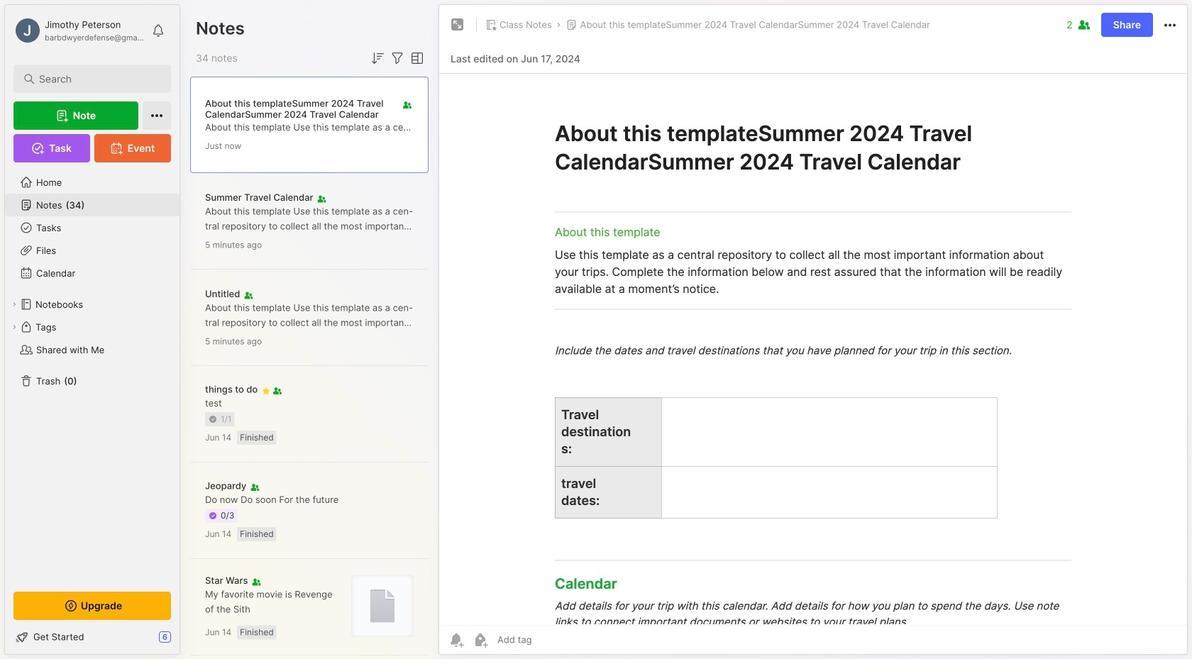 Task type: locate. For each thing, give the bounding box(es) containing it.
note window element
[[439, 4, 1188, 659]]

add a reminder image
[[448, 632, 465, 649]]

None search field
[[39, 70, 152, 87]]

Help and Learning task checklist field
[[5, 626, 180, 649]]

click to collapse image
[[179, 633, 190, 650]]

Sort options field
[[369, 50, 386, 67]]

Add tag field
[[496, 634, 603, 646]]

View options field
[[406, 50, 426, 67]]

main element
[[0, 0, 185, 659]]

Add filters field
[[389, 50, 406, 67]]

More actions field
[[1162, 16, 1179, 34]]



Task type: vqa. For each thing, say whether or not it's contained in the screenshot.
Upgrade button
no



Task type: describe. For each thing, give the bounding box(es) containing it.
none search field inside main element
[[39, 70, 152, 87]]

expand notebooks image
[[10, 300, 18, 309]]

add tag image
[[472, 632, 489, 649]]

expand tags image
[[10, 323, 18, 331]]

Search text field
[[39, 72, 152, 86]]

Account field
[[13, 16, 145, 45]]

more actions image
[[1162, 17, 1179, 34]]

add filters image
[[389, 50, 406, 67]]

thumbnail image
[[351, 575, 414, 638]]

expand note image
[[449, 16, 466, 33]]

Note Editor text field
[[439, 73, 1188, 625]]



